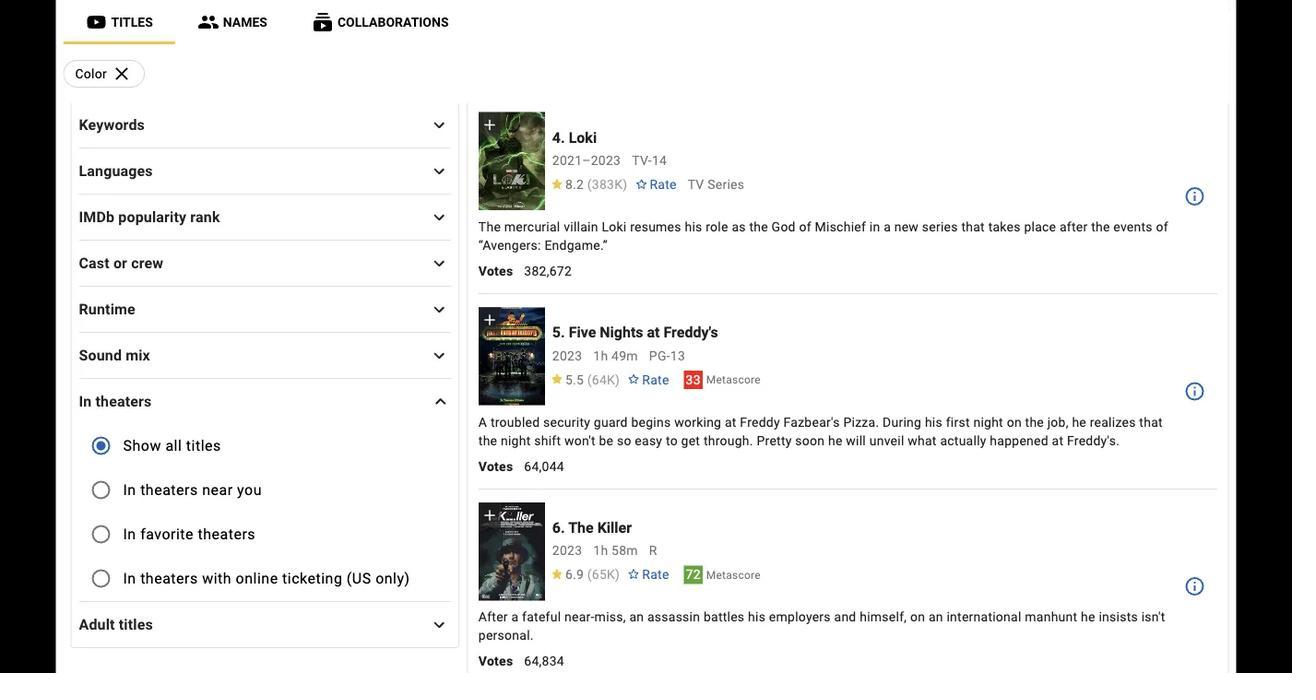 Task type: vqa. For each thing, say whether or not it's contained in the screenshot.
2021–2023
yes



Task type: describe. For each thing, give the bounding box(es) containing it.
6.
[[552, 519, 565, 536]]

names tab
[[175, 0, 290, 44]]

rate button for 6. the killer
[[620, 559, 677, 592]]

keywords button
[[79, 102, 451, 147]]

fateful
[[522, 610, 561, 625]]

1 an from the left
[[629, 610, 644, 625]]

pg-
[[649, 348, 670, 364]]

0 horizontal spatial loki
[[569, 129, 597, 146]]

r
[[649, 543, 657, 559]]

chevron right image for runtime
[[428, 298, 450, 321]]

imdb rating: 6.9 element
[[551, 567, 620, 583]]

rate button for 4. loki
[[628, 168, 684, 202]]

online
[[236, 570, 278, 587]]

in theaters with online ticketing (us only)
[[123, 570, 410, 587]]

mischief
[[815, 219, 866, 234]]

(us
[[347, 570, 371, 587]]

see more information about loki image
[[1184, 185, 1206, 207]]

tv-
[[632, 153, 652, 168]]

theaters down near
[[198, 525, 256, 543]]

in for in favorite theaters
[[123, 525, 136, 543]]

1 horizontal spatial night
[[974, 414, 1004, 430]]

show all titles
[[123, 437, 221, 454]]

1 horizontal spatial the
[[568, 519, 594, 536]]

star inline image for 5.
[[551, 374, 563, 384]]

clear image
[[107, 61, 133, 87]]

crew
[[131, 255, 164, 272]]

what
[[908, 433, 937, 448]]

mercurial
[[504, 219, 560, 234]]

Show all titles radio
[[79, 423, 123, 468]]

2 an from the left
[[929, 610, 943, 625]]

through.
[[704, 433, 753, 448]]

2 horizontal spatial at
[[1052, 433, 1064, 448]]

collaborations tab
[[290, 0, 471, 44]]

13
[[670, 348, 685, 364]]

metascore for 6. the killer
[[706, 569, 761, 582]]

you
[[237, 481, 262, 499]]

add image for 6.
[[480, 506, 499, 525]]

4. loki link
[[552, 129, 597, 146]]

happened
[[990, 433, 1049, 448]]

runtime button
[[79, 287, 451, 331]]

personal.
[[479, 628, 534, 643]]

) for loki
[[623, 177, 628, 192]]

imdb rating: 8.2 element
[[551, 177, 628, 192]]

that inside 'the mercurial villain loki resumes his role as the god of mischief in a new series that takes place after the events of "avengers: endgame."'
[[962, 219, 985, 234]]

series
[[708, 177, 745, 192]]

1h for killer
[[593, 543, 608, 559]]

in favorite theaters
[[123, 525, 256, 543]]

youtube image
[[85, 11, 107, 33]]

cast or crew button
[[79, 241, 451, 285]]

favorite
[[140, 525, 194, 543]]

chevron right image for keywords
[[428, 114, 450, 136]]

58m
[[612, 543, 638, 559]]

as
[[732, 219, 746, 234]]

role
[[706, 219, 728, 234]]

with
[[202, 570, 232, 587]]

imdb rating: 5.5 element
[[551, 372, 620, 387]]

In theaters with online ticketing (US only) radio
[[79, 556, 123, 600]]

chevron right image for sound mix
[[428, 345, 450, 367]]

in theaters
[[79, 393, 152, 410]]

will
[[846, 433, 866, 448]]

radio button unchecked image for in theaters near you
[[90, 479, 112, 501]]

color button
[[63, 60, 145, 88]]

the right as
[[749, 219, 768, 234]]

endgame."
[[545, 238, 608, 253]]

all
[[165, 437, 182, 454]]

6.9 ( 65k )
[[565, 567, 620, 583]]

33
[[686, 372, 701, 387]]

a inside 'the mercurial villain loki resumes his role as the god of mischief in a new series that takes place after the events of "avengers: endgame."'
[[884, 219, 891, 234]]

chevron right image for in theaters
[[429, 391, 451, 413]]

titles tab
[[63, 0, 175, 44]]

titles
[[111, 14, 153, 30]]

series
[[922, 219, 958, 234]]

0 vertical spatial titles
[[186, 437, 221, 454]]

rate for 6. the killer
[[642, 567, 669, 583]]

group for 5.
[[479, 307, 545, 406]]

382,672
[[524, 264, 572, 279]]

fazbear's
[[784, 414, 840, 430]]

employers
[[769, 610, 831, 625]]

only)
[[376, 570, 410, 587]]

won't
[[564, 433, 596, 448]]

a inside after a fateful near-miss, an assassin battles his employers and himself, on an international manhunt he insists isn't personal.
[[511, 610, 519, 625]]

4. loki
[[552, 129, 597, 146]]

) for five
[[615, 372, 620, 387]]

takes
[[989, 219, 1021, 234]]

1 horizontal spatial at
[[725, 414, 737, 430]]

he inside after a fateful near-miss, an assassin battles his employers and himself, on an international manhunt he insists isn't personal.
[[1081, 610, 1096, 625]]

In theaters near you radio
[[79, 468, 123, 512]]

battles
[[704, 610, 745, 625]]

guard
[[594, 414, 628, 430]]

star border inline image for loki
[[635, 179, 648, 189]]

shift
[[534, 433, 561, 448]]

keywords
[[79, 116, 145, 134]]

that inside "a troubled security guard begins working at freddy fazbear's pizza. during his first night on the job, he realizes that the night shift won't be so easy to get through. pretty soon he will unveil what actually happened at freddy's."
[[1139, 414, 1163, 430]]

languages
[[79, 162, 153, 180]]

radio button unchecked image
[[90, 568, 112, 590]]

see more information about five nights at freddy's image
[[1184, 380, 1206, 403]]

chevron right image for cast or crew
[[428, 252, 450, 274]]

votes for nights
[[479, 459, 513, 474]]

at inside 5. five nights at freddy's 'link'
[[647, 324, 660, 341]]

subscriptions image
[[312, 11, 334, 33]]

show
[[123, 437, 161, 454]]

( for the
[[587, 567, 592, 583]]

the right after
[[1091, 219, 1110, 234]]

his inside after a fateful near-miss, an assassin battles his employers and himself, on an international manhunt he insists isn't personal.
[[748, 610, 766, 625]]

8.2 ( 383k )
[[565, 177, 628, 192]]

nights
[[600, 324, 643, 341]]

get
[[681, 433, 700, 448]]

sound
[[79, 347, 122, 364]]

his inside 'the mercurial villain loki resumes his role as the god of mischief in a new series that takes place after the events of "avengers: endgame."'
[[685, 219, 702, 234]]

6. the killer
[[552, 519, 632, 536]]

color
[[75, 66, 107, 81]]

group for 6.
[[479, 503, 545, 601]]

pizza.
[[843, 414, 879, 430]]

first
[[946, 414, 970, 430]]

2023 for the
[[552, 543, 582, 559]]

pretty
[[757, 433, 792, 448]]

in for in theaters
[[79, 393, 92, 410]]

five
[[569, 324, 596, 341]]



Task type: locate. For each thing, give the bounding box(es) containing it.
1 star inline image from the top
[[551, 179, 563, 189]]

votes down "avengers:
[[479, 264, 513, 279]]

add image left 4.
[[480, 116, 499, 134]]

night down troubled at the left bottom of the page
[[501, 433, 531, 448]]

1 1h from the top
[[593, 348, 608, 364]]

miss,
[[595, 610, 626, 625]]

the
[[479, 219, 501, 234], [568, 519, 594, 536]]

chevron right image left after
[[428, 614, 450, 636]]

star border inline image
[[627, 569, 640, 579]]

villain
[[564, 219, 598, 234]]

add image
[[480, 116, 499, 134], [480, 311, 499, 330], [480, 506, 499, 525]]

2 1h from the top
[[593, 543, 608, 559]]

) for the
[[615, 567, 620, 583]]

1 vertical spatial the
[[568, 519, 594, 536]]

rate for 5. five nights at freddy's
[[642, 372, 669, 387]]

1 vertical spatial a
[[511, 610, 519, 625]]

2 vertical spatial votes
[[479, 654, 513, 669]]

group for 4.
[[479, 112, 545, 211]]

1 vertical spatial his
[[925, 414, 943, 430]]

1 radio button unchecked image from the top
[[90, 479, 112, 501]]

1 vertical spatial loki
[[602, 219, 627, 234]]

mix
[[126, 347, 150, 364]]

loki right "villain" on the top left of page
[[602, 219, 627, 234]]

0 vertical spatial add image
[[480, 116, 499, 134]]

14
[[652, 153, 667, 168]]

theaters for in theaters
[[96, 393, 152, 410]]

)
[[623, 177, 628, 192], [615, 372, 620, 387], [615, 567, 620, 583]]

killer
[[597, 519, 632, 536]]

in left favorite
[[123, 525, 136, 543]]

1h left 49m
[[593, 348, 608, 364]]

1 horizontal spatial on
[[1007, 414, 1022, 430]]

place
[[1024, 219, 1056, 234]]

"avengers:
[[479, 238, 541, 253]]

2 2023 from the top
[[552, 543, 582, 559]]

rate down pg-
[[642, 372, 669, 387]]

in theaters near you
[[123, 481, 262, 499]]

65k
[[592, 567, 615, 583]]

0 vertical spatial night
[[974, 414, 1004, 430]]

chevron right image inside imdb popularity rank dropdown button
[[428, 206, 450, 228]]

in theaters button
[[79, 379, 451, 423]]

star inline image for 6.
[[551, 569, 563, 579]]

cast
[[79, 255, 110, 272]]

72
[[686, 567, 701, 583]]

8.2
[[565, 177, 584, 192]]

1 vertical spatial titles
[[119, 616, 153, 634]]

2 vertical spatial )
[[615, 567, 620, 583]]

2 vertical spatial (
[[587, 567, 592, 583]]

metascore right 72
[[706, 569, 761, 582]]

star inline image left "5.5"
[[551, 374, 563, 384]]

0 horizontal spatial an
[[629, 610, 644, 625]]

0 vertical spatial he
[[1072, 414, 1087, 430]]

michael fassbender in the killer (2023) image
[[479, 503, 545, 601]]

star inline image inside imdb rating: 5.5 element
[[551, 374, 563, 384]]

1 vertical spatial night
[[501, 433, 531, 448]]

1 vertical spatial that
[[1139, 414, 1163, 430]]

0 vertical spatial that
[[962, 219, 985, 234]]

radio button unchecked image
[[90, 479, 112, 501], [90, 524, 112, 546]]

theaters for in theaters with online ticketing (us only)
[[140, 570, 198, 587]]

5.5
[[565, 372, 584, 387]]

4 chevron right image from the top
[[428, 614, 450, 636]]

rate button
[[628, 168, 684, 202], [620, 364, 677, 397], [620, 559, 677, 592]]

1 vertical spatial group
[[479, 307, 545, 406]]

2023 down 5.
[[552, 348, 582, 364]]

2 group from the top
[[479, 307, 545, 406]]

ticketing
[[282, 570, 343, 587]]

0 vertical spatial votes
[[479, 264, 513, 279]]

the inside 'the mercurial villain loki resumes his role as the god of mischief in a new series that takes place after the events of "avengers: endgame."'
[[479, 219, 501, 234]]

votes down personal.
[[479, 654, 513, 669]]

theaters up favorite
[[140, 481, 198, 499]]

0 vertical spatial 1h
[[593, 348, 608, 364]]

1 horizontal spatial his
[[748, 610, 766, 625]]

0 horizontal spatial night
[[501, 433, 531, 448]]

chevron right image inside runtime dropdown button
[[428, 298, 450, 321]]

adult titles
[[79, 616, 153, 634]]

0 vertical spatial star border inline image
[[635, 179, 648, 189]]

pg-13
[[649, 348, 685, 364]]

in down show
[[123, 481, 136, 499]]

0 vertical spatial on
[[1007, 414, 1022, 430]]

2 radio button unchecked image from the top
[[90, 524, 112, 546]]

1 horizontal spatial a
[[884, 219, 891, 234]]

international
[[947, 610, 1022, 625]]

an left international
[[929, 610, 943, 625]]

imdb
[[79, 208, 115, 226]]

in
[[870, 219, 880, 234]]

star border inline image down "tv-"
[[635, 179, 648, 189]]

actually
[[940, 433, 987, 448]]

1 vertical spatial rate button
[[620, 364, 677, 397]]

1 vertical spatial on
[[910, 610, 925, 625]]

after
[[1060, 219, 1088, 234]]

theaters for in theaters near you
[[140, 481, 198, 499]]

1 vertical spatial (
[[587, 372, 592, 387]]

rate right star border inline icon
[[642, 567, 669, 583]]

new
[[894, 219, 919, 234]]

2 vertical spatial add image
[[480, 506, 499, 525]]

1 vertical spatial add image
[[480, 311, 499, 330]]

2023 down 6.
[[552, 543, 582, 559]]

2 horizontal spatial his
[[925, 414, 943, 430]]

chevron right image for adult titles
[[428, 614, 450, 636]]

1 chevron right image from the top
[[428, 206, 450, 228]]

security
[[543, 414, 590, 430]]

tab list
[[63, 0, 1229, 44]]

2 vertical spatial star inline image
[[551, 569, 563, 579]]

be
[[599, 433, 614, 448]]

1 horizontal spatial titles
[[186, 437, 221, 454]]

3 votes from the top
[[479, 654, 513, 669]]

in up 'show all titles' option
[[79, 393, 92, 410]]

star inline image inside imdb rating: 8.2 element
[[551, 179, 563, 189]]

chevron right image inside in theaters dropdown button
[[429, 391, 451, 413]]

( right 6.9
[[587, 567, 592, 583]]

0 horizontal spatial the
[[479, 219, 501, 234]]

radio button checked image
[[90, 435, 112, 457]]

on inside after a fateful near-miss, an assassin battles his employers and himself, on an international manhunt he insists isn't personal.
[[910, 610, 925, 625]]

0 vertical spatial at
[[647, 324, 660, 341]]

0 horizontal spatial of
[[799, 219, 812, 234]]

1 vertical spatial 1h
[[593, 543, 608, 559]]

star inline image
[[551, 179, 563, 189], [551, 374, 563, 384], [551, 569, 563, 579]]

star inline image inside imdb rating: 6.9 element
[[551, 569, 563, 579]]

radio button unchecked image for in favorite theaters
[[90, 524, 112, 546]]

at up pg-
[[647, 324, 660, 341]]

titles right "adult"
[[119, 616, 153, 634]]

his right battles
[[748, 610, 766, 625]]

1 of from the left
[[799, 219, 812, 234]]

add image left 6.
[[480, 506, 499, 525]]

0 vertical spatial rate button
[[628, 168, 684, 202]]

0 vertical spatial (
[[587, 177, 592, 192]]

chevron right image inside cast or crew dropdown button
[[428, 252, 450, 274]]

on right himself,
[[910, 610, 925, 625]]

the mercurial villain loki resumes his role as the god of mischief in a new series that takes place after the events of "avengers: endgame."
[[479, 219, 1169, 253]]

( for five
[[587, 372, 592, 387]]

2 of from the left
[[1156, 219, 1169, 234]]

72 metascore
[[686, 567, 761, 583]]

2 ( from the top
[[587, 372, 592, 387]]

0 vertical spatial )
[[623, 177, 628, 192]]

2 add image from the top
[[480, 311, 499, 330]]

isn't
[[1142, 610, 1166, 625]]

2 vertical spatial group
[[479, 503, 545, 601]]

0 vertical spatial a
[[884, 219, 891, 234]]

0 horizontal spatial at
[[647, 324, 660, 341]]

a up personal.
[[511, 610, 519, 625]]

metascore inside 72 metascore
[[706, 569, 761, 582]]

in
[[79, 393, 92, 410], [123, 481, 136, 499], [123, 525, 136, 543], [123, 570, 136, 587]]

loki inside 'the mercurial villain loki resumes his role as the god of mischief in a new series that takes place after the events of "avengers: endgame."'
[[602, 219, 627, 234]]

a
[[479, 414, 487, 430]]

0 vertical spatial his
[[685, 219, 702, 234]]

soon
[[795, 433, 825, 448]]

the left 'job,'
[[1025, 414, 1044, 430]]

1 horizontal spatial loki
[[602, 219, 627, 234]]

1 vertical spatial star border inline image
[[627, 374, 640, 384]]

383k
[[592, 177, 623, 192]]

star inline image left 6.9
[[551, 569, 563, 579]]

manhunt
[[1025, 610, 1078, 625]]

so
[[617, 433, 632, 448]]

chevron right image left "avengers:
[[428, 252, 450, 274]]

in for in theaters with online ticketing (us only)
[[123, 570, 136, 587]]

a right in
[[884, 219, 891, 234]]

0 vertical spatial 2023
[[552, 348, 582, 364]]

0 vertical spatial loki
[[569, 129, 597, 146]]

0 vertical spatial group
[[479, 112, 545, 211]]

kevin foster, jess weiss, roger joseph manning jr., jade kindar-martin, and kellen goff in five nights at freddy's (2023) image
[[479, 307, 545, 406]]

0 horizontal spatial a
[[511, 610, 519, 625]]

adult titles button
[[79, 602, 451, 647]]

his inside "a troubled security guard begins working at freddy fazbear's pizza. during his first night on the job, he realizes that the night shift won't be so easy to get through. pretty soon he will unveil what actually happened at freddy's."
[[925, 414, 943, 430]]

1h for nights
[[593, 348, 608, 364]]

1 metascore from the top
[[706, 374, 761, 387]]

job,
[[1048, 414, 1069, 430]]

1 horizontal spatial an
[[929, 610, 943, 625]]

5. five nights at freddy's
[[552, 324, 718, 341]]

chevron right image for languages
[[428, 160, 450, 182]]

33 metascore
[[686, 372, 761, 387]]

5.5 ( 64k )
[[565, 372, 620, 387]]

1 2023 from the top
[[552, 348, 582, 364]]

1 vertical spatial he
[[828, 433, 843, 448]]

0 horizontal spatial that
[[962, 219, 985, 234]]

star border inline image down 49m
[[627, 374, 640, 384]]

adult
[[79, 616, 115, 634]]

on inside "a troubled security guard begins working at freddy fazbear's pizza. during his first night on the job, he realizes that the night shift won't be so easy to get through. pretty soon he will unveil what actually happened at freddy's."
[[1007, 414, 1022, 430]]

tab list containing titles
[[63, 0, 1229, 44]]

titles inside dropdown button
[[119, 616, 153, 634]]

chevron right image for imdb popularity rank
[[428, 206, 450, 228]]

1 group from the top
[[479, 112, 545, 211]]

3 star inline image from the top
[[551, 569, 563, 579]]

star border inline image
[[635, 179, 648, 189], [627, 374, 640, 384]]

his up what
[[925, 414, 943, 430]]

2 chevron right image from the top
[[428, 252, 450, 274]]

2 vertical spatial rate
[[642, 567, 669, 583]]

0 horizontal spatial on
[[910, 610, 925, 625]]

a troubled security guard begins working at freddy fazbear's pizza. during his first night on the job, he realizes that the night shift won't be so easy to get through. pretty soon he will unveil what actually happened at freddy's.
[[479, 414, 1163, 448]]

0 horizontal spatial titles
[[119, 616, 153, 634]]

star border inline image for five
[[627, 374, 640, 384]]

1 vertical spatial 2023
[[552, 543, 582, 559]]

2 vertical spatial his
[[748, 610, 766, 625]]

in for in theaters near you
[[123, 481, 136, 499]]

his left role
[[685, 219, 702, 234]]

he
[[1072, 414, 1087, 430], [828, 433, 843, 448], [1081, 610, 1096, 625]]

in inside dropdown button
[[79, 393, 92, 410]]

2 metascore from the top
[[706, 569, 761, 582]]

he left the will
[[828, 433, 843, 448]]

assassin
[[648, 610, 700, 625]]

titles
[[186, 437, 221, 454], [119, 616, 153, 634]]

languages button
[[79, 149, 451, 193]]

theaters down sound mix
[[96, 393, 152, 410]]

add image for 4.
[[480, 116, 499, 134]]

theaters inside dropdown button
[[96, 393, 152, 410]]

an right miss,
[[629, 610, 644, 625]]

3 add image from the top
[[480, 506, 499, 525]]

2 vertical spatial he
[[1081, 610, 1096, 625]]

group left 5.
[[479, 307, 545, 406]]

1h
[[593, 348, 608, 364], [593, 543, 608, 559]]

1 horizontal spatial that
[[1139, 414, 1163, 430]]

metascore for 5. five nights at freddy's
[[706, 374, 761, 387]]

1 ( from the top
[[587, 177, 592, 192]]

0 vertical spatial radio button unchecked image
[[90, 479, 112, 501]]

radio button unchecked image up in favorite theaters 'radio'
[[90, 479, 112, 501]]

runtime
[[79, 301, 135, 318]]

star inline image left 8.2
[[551, 179, 563, 189]]

rate button for 5. five nights at freddy's
[[620, 364, 677, 397]]

6.9
[[565, 567, 584, 583]]

0 vertical spatial rate
[[650, 177, 677, 192]]

rate down 14
[[650, 177, 677, 192]]

0 horizontal spatial his
[[685, 219, 702, 234]]

on up happened
[[1007, 414, 1022, 430]]

troubled
[[491, 414, 540, 430]]

loki
[[569, 129, 597, 146], [602, 219, 627, 234]]

in right radio button unchecked icon on the left of the page
[[123, 570, 136, 587]]

chevron right image inside languages dropdown button
[[428, 160, 450, 182]]

titles right all
[[186, 437, 221, 454]]

5.
[[552, 324, 565, 341]]

chevron right image left kevin foster, jess weiss, roger joseph manning jr., jade kindar-martin, and kellen goff in five nights at freddy's (2023) image
[[428, 298, 450, 321]]

of right god at right
[[799, 219, 812, 234]]

on
[[1007, 414, 1022, 430], [910, 610, 925, 625]]

sound mix
[[79, 347, 150, 364]]

god
[[772, 219, 796, 234]]

6. the killer link
[[552, 519, 632, 537]]

star inline image for 4.
[[551, 179, 563, 189]]

freddy
[[740, 414, 780, 430]]

2021–2023
[[552, 153, 621, 168]]

1h left 58m at the bottom left of the page
[[593, 543, 608, 559]]

loki up 2021–2023
[[569, 129, 597, 146]]

rate for 4. loki
[[650, 177, 677, 192]]

tom hiddleston in loki (2021) image
[[479, 112, 545, 210]]

0 vertical spatial metascore
[[706, 374, 761, 387]]

1 vertical spatial metascore
[[706, 569, 761, 582]]

votes
[[479, 264, 513, 279], [479, 459, 513, 474], [479, 654, 513, 669]]

2 vertical spatial rate button
[[620, 559, 677, 592]]

64,044
[[524, 459, 564, 474]]

the down a
[[479, 433, 497, 448]]

In favorite theaters radio
[[79, 512, 123, 556]]

that left takes
[[962, 219, 985, 234]]

at
[[647, 324, 660, 341], [725, 414, 737, 430], [1052, 433, 1064, 448]]

2 star inline image from the top
[[551, 374, 563, 384]]

popularity
[[118, 208, 186, 226]]

1 add image from the top
[[480, 116, 499, 134]]

he right 'job,'
[[1072, 414, 1087, 430]]

theaters down favorite
[[140, 570, 198, 587]]

2 vertical spatial at
[[1052, 433, 1064, 448]]

he left 'insists'
[[1081, 610, 1096, 625]]

( for loki
[[587, 177, 592, 192]]

1 votes from the top
[[479, 264, 513, 279]]

chevron right image
[[428, 114, 450, 136], [428, 160, 450, 182], [428, 345, 450, 367], [429, 391, 451, 413]]

metascore inside 33 metascore
[[706, 374, 761, 387]]

chevron right image left tom hiddleston in loki (2021) image
[[428, 206, 450, 228]]

3 group from the top
[[479, 503, 545, 601]]

group left 4.
[[479, 112, 545, 211]]

after a fateful near-miss, an assassin battles his employers and himself, on an international manhunt he insists isn't personal.
[[479, 610, 1166, 643]]

chevron right image inside the sound mix dropdown button
[[428, 345, 450, 367]]

the right 6.
[[568, 519, 594, 536]]

night right first
[[974, 414, 1004, 430]]

see more information about the killer image
[[1184, 576, 1206, 598]]

4.
[[552, 129, 565, 146]]

chevron right image inside keywords dropdown button
[[428, 114, 450, 136]]

radio button unchecked image up in theaters with online ticketing (us only) "radio"
[[90, 524, 112, 546]]

people image
[[197, 11, 219, 33]]

the up "avengers:
[[479, 219, 501, 234]]

add image for 5.
[[480, 311, 499, 330]]

5. five nights at freddy's link
[[552, 324, 718, 341]]

1h 58m
[[593, 543, 638, 559]]

1 vertical spatial at
[[725, 414, 737, 430]]

at down 'job,'
[[1052, 433, 1064, 448]]

( right "5.5"
[[587, 372, 592, 387]]

1 vertical spatial radio button unchecked image
[[90, 524, 112, 546]]

1 vertical spatial star inline image
[[551, 374, 563, 384]]

votes for killer
[[479, 654, 513, 669]]

2 votes from the top
[[479, 459, 513, 474]]

0 vertical spatial the
[[479, 219, 501, 234]]

3 ( from the top
[[587, 567, 592, 583]]

near-
[[565, 610, 595, 625]]

metascore
[[706, 374, 761, 387], [706, 569, 761, 582]]

metascore right 33
[[706, 374, 761, 387]]

sound mix button
[[79, 333, 451, 377]]

of right events
[[1156, 219, 1169, 234]]

chevron right image inside adult titles dropdown button
[[428, 614, 450, 636]]

tv
[[688, 177, 704, 192]]

1 vertical spatial rate
[[642, 372, 669, 387]]

names
[[223, 14, 267, 30]]

at up through.
[[725, 414, 737, 430]]

1 vertical spatial )
[[615, 372, 620, 387]]

chevron right image
[[428, 206, 450, 228], [428, 252, 450, 274], [428, 298, 450, 321], [428, 614, 450, 636]]

( right 8.2
[[587, 177, 592, 192]]

0 vertical spatial star inline image
[[551, 179, 563, 189]]

resumes
[[630, 219, 681, 234]]

that right realizes
[[1139, 414, 1163, 430]]

votes down a
[[479, 459, 513, 474]]

3 chevron right image from the top
[[428, 298, 450, 321]]

1 horizontal spatial of
[[1156, 219, 1169, 234]]

1 vertical spatial votes
[[479, 459, 513, 474]]

2023 for five
[[552, 348, 582, 364]]

group left 6.
[[479, 503, 545, 601]]

add image left 5.
[[480, 311, 499, 330]]

realizes
[[1090, 414, 1136, 430]]

events
[[1114, 219, 1153, 234]]

during
[[883, 414, 922, 430]]

49m
[[612, 348, 638, 364]]

group
[[479, 112, 545, 211], [479, 307, 545, 406], [479, 503, 545, 601]]



